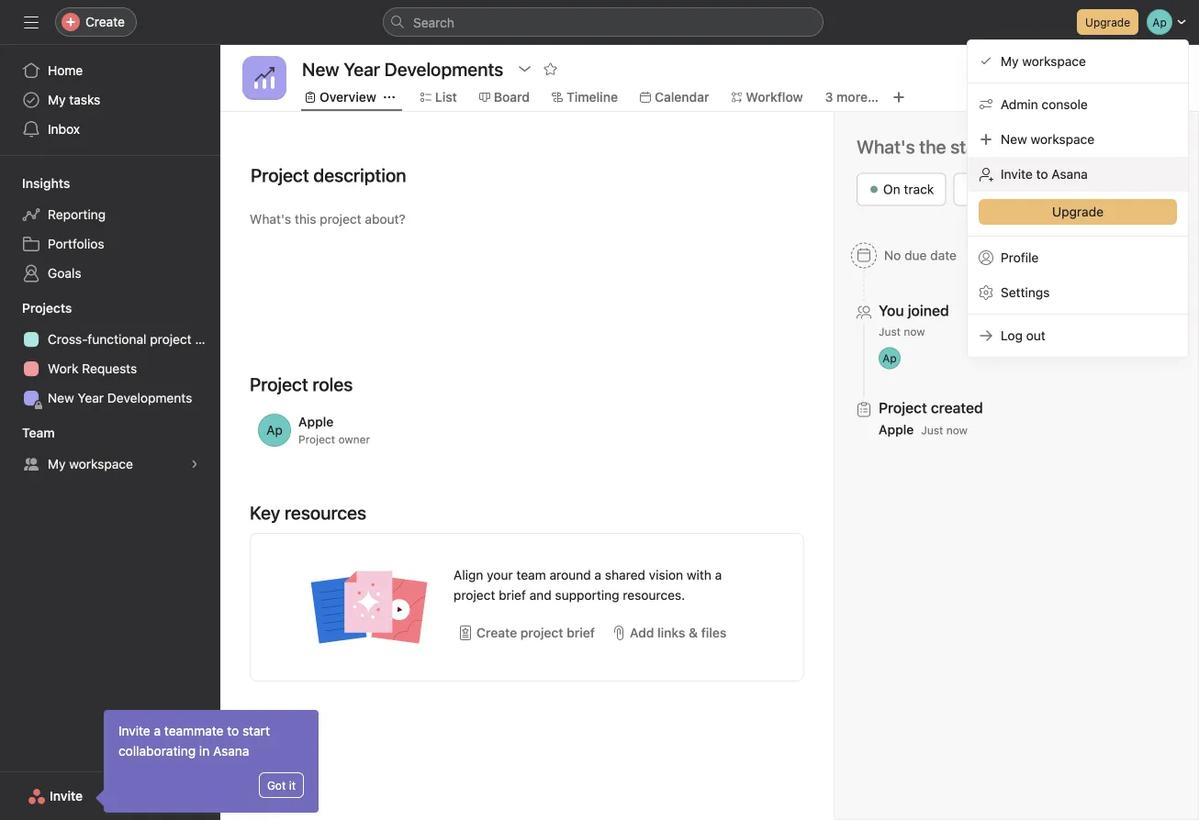 Task type: locate. For each thing, give the bounding box(es) containing it.
create up home link
[[85, 14, 125, 29]]

2 horizontal spatial ap
[[1153, 16, 1167, 28]]

1 horizontal spatial project
[[454, 588, 495, 603]]

a right with
[[715, 568, 722, 583]]

2 horizontal spatial project
[[520, 626, 563, 641]]

home link
[[11, 56, 209, 85]]

track for off track
[[1085, 182, 1116, 197]]

just for apple
[[921, 424, 943, 437]]

new down 'work'
[[48, 391, 74, 406]]

links
[[657, 626, 685, 641]]

new down admin
[[1001, 132, 1027, 147]]

1 vertical spatial workspace
[[1031, 132, 1095, 147]]

hide sidebar image
[[24, 15, 39, 29]]

1 horizontal spatial new
[[1001, 132, 1027, 147]]

to inside menu item
[[1036, 167, 1048, 182]]

1 vertical spatial create
[[477, 626, 517, 641]]

workspace up admin console at the top
[[1022, 54, 1086, 69]]

1 horizontal spatial a
[[594, 568, 601, 583]]

2 vertical spatial invite
[[50, 789, 83, 804]]

0 vertical spatial now
[[904, 325, 925, 338]]

asana
[[1052, 167, 1088, 182], [213, 744, 249, 759]]

apple
[[298, 415, 334, 430], [879, 422, 914, 437]]

new for new year developments
[[48, 391, 74, 406]]

0 horizontal spatial ap
[[883, 352, 897, 365]]

0 horizontal spatial now
[[904, 325, 925, 338]]

you joined just now
[[879, 302, 949, 338]]

graph image
[[253, 67, 275, 89]]

2 vertical spatial workspace
[[69, 457, 133, 472]]

teammate
[[164, 724, 224, 739]]

my for my workspace 'link' in the bottom left of the page
[[48, 457, 66, 472]]

2 horizontal spatial invite
[[1001, 167, 1033, 182]]

my tasks
[[48, 92, 100, 107]]

0 horizontal spatial brief
[[499, 588, 526, 603]]

my for my tasks link
[[48, 92, 66, 107]]

0 horizontal spatial asana
[[213, 744, 249, 759]]

1 vertical spatial just
[[921, 424, 943, 437]]

1 horizontal spatial ap
[[1026, 72, 1040, 84]]

1 vertical spatial asana
[[213, 744, 249, 759]]

1 horizontal spatial apple
[[879, 422, 914, 437]]

project created apple just now
[[879, 399, 983, 437]]

0 horizontal spatial track
[[904, 182, 934, 197]]

ap right upgrade button
[[1153, 16, 1167, 28]]

my left ap button
[[1001, 54, 1019, 69]]

0 vertical spatial invite
[[1001, 167, 1033, 182]]

0 vertical spatial just
[[879, 325, 901, 338]]

apple up project
[[298, 415, 334, 430]]

1 horizontal spatial now
[[946, 424, 968, 437]]

0 horizontal spatial invite
[[50, 789, 83, 804]]

create inside dropdown button
[[85, 14, 125, 29]]

0 horizontal spatial a
[[154, 724, 161, 739]]

upgrade inside button
[[1085, 16, 1130, 28]]

&
[[689, 626, 698, 641]]

insights element
[[0, 167, 220, 292]]

resources.
[[623, 588, 685, 603]]

create
[[85, 14, 125, 29], [477, 626, 517, 641]]

0 vertical spatial workspace
[[1022, 54, 1086, 69]]

new year developments
[[48, 391, 192, 406]]

track right on
[[904, 182, 934, 197]]

global element
[[0, 45, 220, 155]]

2 vertical spatial project
[[520, 626, 563, 641]]

ap inside dropdown button
[[1153, 16, 1167, 28]]

0 vertical spatial upgrade
[[1085, 16, 1130, 28]]

ap for ap dropdown button at top right
[[1153, 16, 1167, 28]]

track for on track
[[904, 182, 934, 197]]

0 horizontal spatial just
[[879, 325, 901, 338]]

off track
[[1063, 182, 1116, 197]]

my inside 'global' element
[[48, 92, 66, 107]]

1 vertical spatial to
[[227, 724, 239, 739]]

my workspace up admin console at the top
[[1001, 54, 1086, 69]]

create down your
[[477, 626, 517, 641]]

just
[[879, 325, 901, 338], [921, 424, 943, 437]]

just down you on the top of page
[[879, 325, 901, 338]]

upgrade down off
[[1052, 204, 1104, 219]]

on track button
[[857, 173, 946, 206]]

year
[[78, 391, 104, 406]]

a inside invite a teammate to start collaborating in asana got it
[[154, 724, 161, 739]]

1 vertical spatial upgrade
[[1052, 204, 1104, 219]]

just inside you joined just now
[[879, 325, 901, 338]]

1 horizontal spatial asana
[[1052, 167, 1088, 182]]

ap for ap button
[[1026, 72, 1040, 84]]

my workspace down team
[[48, 457, 133, 472]]

0 vertical spatial my workspace
[[1001, 54, 1086, 69]]

what's
[[857, 136, 915, 157]]

apple down project created
[[879, 422, 914, 437]]

project
[[150, 332, 192, 347], [454, 588, 495, 603], [520, 626, 563, 641]]

team
[[516, 568, 546, 583]]

2 vertical spatial my
[[48, 457, 66, 472]]

add tab image
[[891, 90, 906, 105]]

my workspace inside my workspace 'link'
[[48, 457, 133, 472]]

0 horizontal spatial create
[[85, 14, 125, 29]]

0 vertical spatial asana
[[1052, 167, 1088, 182]]

project down align
[[454, 588, 495, 603]]

project inside the align your team around a shared vision with a project brief and supporting resources.
[[454, 588, 495, 603]]

board link
[[479, 87, 530, 107]]

0 horizontal spatial to
[[227, 724, 239, 739]]

invite
[[1001, 167, 1033, 182], [118, 724, 150, 739], [50, 789, 83, 804]]

0 horizontal spatial new
[[48, 391, 74, 406]]

workspace down new year developments link at the left of page
[[69, 457, 133, 472]]

ap up admin console at the top
[[1026, 72, 1040, 84]]

admin
[[1001, 97, 1038, 112]]

invite inside invite a teammate to start collaborating in asana got it
[[118, 724, 150, 739]]

create for create
[[85, 14, 125, 29]]

to left off
[[1036, 167, 1048, 182]]

brief down your
[[499, 588, 526, 603]]

a up collaborating
[[154, 724, 161, 739]]

timeline
[[566, 90, 618, 105]]

0 horizontal spatial apple
[[298, 415, 334, 430]]

apple inside the apple project owner
[[298, 415, 334, 430]]

ap down you joined just now
[[883, 352, 897, 365]]

1 vertical spatial new
[[48, 391, 74, 406]]

my left the tasks
[[48, 92, 66, 107]]

new
[[1001, 132, 1027, 147], [48, 391, 74, 406]]

invite a teammate to start collaborating in asana tooltip
[[98, 711, 319, 813]]

0 horizontal spatial my workspace
[[48, 457, 133, 472]]

0 vertical spatial project
[[150, 332, 192, 347]]

workspace inside 'link'
[[69, 457, 133, 472]]

brief
[[499, 588, 526, 603], [567, 626, 595, 641]]

invite a teammate to start collaborating in asana got it
[[118, 724, 296, 792]]

1 horizontal spatial track
[[1085, 182, 1116, 197]]

just inside project created apple just now
[[921, 424, 943, 437]]

cross-functional project plan link
[[11, 325, 220, 354]]

0 vertical spatial my
[[1001, 54, 1019, 69]]

None text field
[[297, 52, 508, 85]]

brief inside the align your team around a shared vision with a project brief and supporting resources.
[[499, 588, 526, 603]]

1 vertical spatial project
[[454, 588, 495, 603]]

upgrade left ap dropdown button at top right
[[1085, 16, 1130, 28]]

just for joined
[[879, 325, 901, 338]]

asana inside menu item
[[1052, 167, 1088, 182]]

create inside button
[[477, 626, 517, 641]]

brief down supporting on the bottom of page
[[567, 626, 595, 641]]

insights button
[[0, 174, 70, 193]]

1 horizontal spatial to
[[1036, 167, 1048, 182]]

0 vertical spatial ap
[[1153, 16, 1167, 28]]

invite for a
[[118, 724, 150, 739]]

add
[[630, 626, 654, 641]]

my inside 'link'
[[48, 457, 66, 472]]

workspace
[[1022, 54, 1086, 69], [1031, 132, 1095, 147], [69, 457, 133, 472]]

1 track from the left
[[904, 182, 934, 197]]

just down project created
[[921, 424, 943, 437]]

requests
[[82, 361, 137, 376]]

1 horizontal spatial invite
[[118, 724, 150, 739]]

inbox link
[[11, 115, 209, 144]]

to left start
[[227, 724, 239, 739]]

log out
[[1001, 328, 1046, 343]]

1 vertical spatial invite
[[118, 724, 150, 739]]

1 horizontal spatial brief
[[567, 626, 595, 641]]

teams element
[[0, 417, 220, 483]]

1 vertical spatial ap
[[1026, 72, 1040, 84]]

0 vertical spatial create
[[85, 14, 125, 29]]

calendar
[[655, 90, 709, 105]]

now down project created
[[946, 424, 968, 437]]

overview
[[320, 90, 376, 105]]

2 track from the left
[[1085, 182, 1116, 197]]

now inside project created apple just now
[[946, 424, 968, 437]]

my
[[1001, 54, 1019, 69], [48, 92, 66, 107], [48, 457, 66, 472]]

2 vertical spatial ap
[[883, 352, 897, 365]]

track
[[904, 182, 934, 197], [1085, 182, 1116, 197]]

off
[[1063, 182, 1082, 197]]

new inside new year developments link
[[48, 391, 74, 406]]

workspace down console
[[1031, 132, 1095, 147]]

0 vertical spatial brief
[[499, 588, 526, 603]]

track right off
[[1085, 182, 1116, 197]]

a up supporting on the bottom of page
[[594, 568, 601, 583]]

1 vertical spatial my workspace
[[48, 457, 133, 472]]

0 vertical spatial new
[[1001, 132, 1027, 147]]

you
[[879, 302, 904, 319]]

apple inside project created apple just now
[[879, 422, 914, 437]]

now
[[904, 325, 925, 338], [946, 424, 968, 437]]

to inside invite a teammate to start collaborating in asana got it
[[227, 724, 239, 739]]

now down the you joined button
[[904, 325, 925, 338]]

projects
[[22, 301, 72, 316]]

list link
[[420, 87, 457, 107]]

upgrade
[[1085, 16, 1130, 28], [1052, 204, 1104, 219]]

2 horizontal spatial a
[[715, 568, 722, 583]]

new year developments link
[[11, 384, 209, 413]]

1 horizontal spatial create
[[477, 626, 517, 641]]

portfolios
[[48, 236, 104, 252]]

now for you
[[904, 325, 925, 338]]

project left plan
[[150, 332, 192, 347]]

1 vertical spatial brief
[[567, 626, 595, 641]]

project down and at bottom
[[520, 626, 563, 641]]

invite inside invite button
[[50, 789, 83, 804]]

1 horizontal spatial my workspace
[[1001, 54, 1086, 69]]

ap inside button
[[1026, 72, 1040, 84]]

calendar link
[[640, 87, 709, 107]]

now inside you joined just now
[[904, 325, 925, 338]]

vision
[[649, 568, 683, 583]]

1 vertical spatial now
[[946, 424, 968, 437]]

0 vertical spatial to
[[1036, 167, 1048, 182]]

a
[[594, 568, 601, 583], [715, 568, 722, 583], [154, 724, 161, 739]]

my down team
[[48, 457, 66, 472]]

0 horizontal spatial project
[[150, 332, 192, 347]]

add links & files button
[[607, 617, 731, 650]]

1 vertical spatial my
[[48, 92, 66, 107]]

1 horizontal spatial just
[[921, 424, 943, 437]]

work
[[48, 361, 78, 376]]

key resources
[[250, 502, 366, 524]]

invite inside invite to asana menu item
[[1001, 167, 1033, 182]]

you joined button
[[879, 301, 949, 320]]



Task type: vqa. For each thing, say whether or not it's contained in the screenshot.
the goal corresponding to Add goal
no



Task type: describe. For each thing, give the bounding box(es) containing it.
cross-
[[48, 332, 88, 347]]

insights
[[22, 176, 70, 191]]

portfolios link
[[11, 230, 209, 259]]

inbox
[[48, 122, 80, 137]]

joined
[[908, 302, 949, 319]]

list
[[435, 90, 457, 105]]

files
[[701, 626, 727, 641]]

project roles
[[250, 374, 353, 395]]

my tasks link
[[11, 85, 209, 115]]

project created
[[879, 399, 983, 417]]

and
[[529, 588, 552, 603]]

developments
[[107, 391, 192, 406]]

risk
[[996, 182, 1017, 197]]

now for project created
[[946, 424, 968, 437]]

add links & files
[[630, 626, 727, 641]]

3 more…
[[825, 90, 879, 105]]

at
[[980, 182, 993, 197]]

no due date
[[884, 248, 957, 263]]

collaborating
[[118, 744, 196, 759]]

admin console link
[[968, 87, 1188, 122]]

it
[[289, 779, 296, 792]]

tasks
[[69, 92, 100, 107]]

Project description title text field
[[239, 156, 411, 195]]

overview link
[[305, 87, 376, 107]]

invite to asana menu item
[[968, 157, 1188, 192]]

new workspace
[[1001, 132, 1095, 147]]

log
[[1001, 328, 1023, 343]]

got it button
[[259, 773, 304, 799]]

invite to asana
[[1001, 167, 1088, 182]]

asana inside invite a teammate to start collaborating in asana got it
[[213, 744, 249, 759]]

reporting
[[48, 207, 106, 222]]

apple link
[[879, 422, 914, 437]]

apple project owner
[[298, 415, 370, 446]]

work requests
[[48, 361, 137, 376]]

at risk
[[980, 182, 1017, 197]]

settings
[[1001, 285, 1050, 300]]

workflow link
[[731, 87, 803, 107]]

add to starred image
[[543, 62, 558, 76]]

goals link
[[11, 259, 209, 288]]

no due date button
[[843, 239, 965, 272]]

projects button
[[0, 299, 72, 318]]

invite for to
[[1001, 167, 1033, 182]]

console
[[1042, 97, 1088, 112]]

admin console
[[1001, 97, 1088, 112]]

shared
[[605, 568, 645, 583]]

no
[[884, 248, 901, 263]]

create project brief button
[[454, 617, 600, 650]]

create project brief
[[477, 626, 595, 641]]

project inside cross-functional project plan link
[[150, 332, 192, 347]]

team button
[[0, 424, 55, 443]]

around
[[550, 568, 591, 583]]

Search tasks, projects, and more text field
[[383, 7, 824, 37]]

reporting link
[[11, 200, 209, 230]]

more…
[[836, 90, 879, 105]]

on track
[[883, 182, 934, 197]]

team
[[22, 426, 55, 441]]

profile
[[1001, 250, 1039, 265]]

projects element
[[0, 292, 220, 417]]

show options image
[[517, 62, 532, 76]]

at risk button
[[953, 173, 1029, 206]]

off track button
[[1037, 173, 1128, 206]]

your
[[487, 568, 513, 583]]

goals
[[48, 266, 81, 281]]

new for new workspace
[[1001, 132, 1027, 147]]

plan
[[195, 332, 220, 347]]

see details, my workspace image
[[189, 459, 200, 470]]

align
[[454, 568, 483, 583]]

supporting
[[555, 588, 619, 603]]

date
[[930, 248, 957, 263]]

create for create project brief
[[477, 626, 517, 641]]

3
[[825, 90, 833, 105]]

got
[[267, 779, 286, 792]]

my workspace link
[[11, 450, 209, 479]]

timeline link
[[552, 87, 618, 107]]

upgrade button
[[1077, 9, 1138, 35]]

start
[[242, 724, 270, 739]]

out
[[1026, 328, 1046, 343]]

ap button
[[1020, 65, 1046, 91]]

in
[[199, 744, 210, 759]]

3 more… button
[[825, 87, 879, 107]]

due
[[904, 248, 927, 263]]

board
[[494, 90, 530, 105]]

the status?
[[919, 136, 1011, 157]]

project inside create project brief button
[[520, 626, 563, 641]]

tab actions image
[[384, 92, 395, 103]]

brief inside button
[[567, 626, 595, 641]]

home
[[48, 63, 83, 78]]

owner
[[338, 433, 370, 446]]

with
[[687, 568, 711, 583]]



